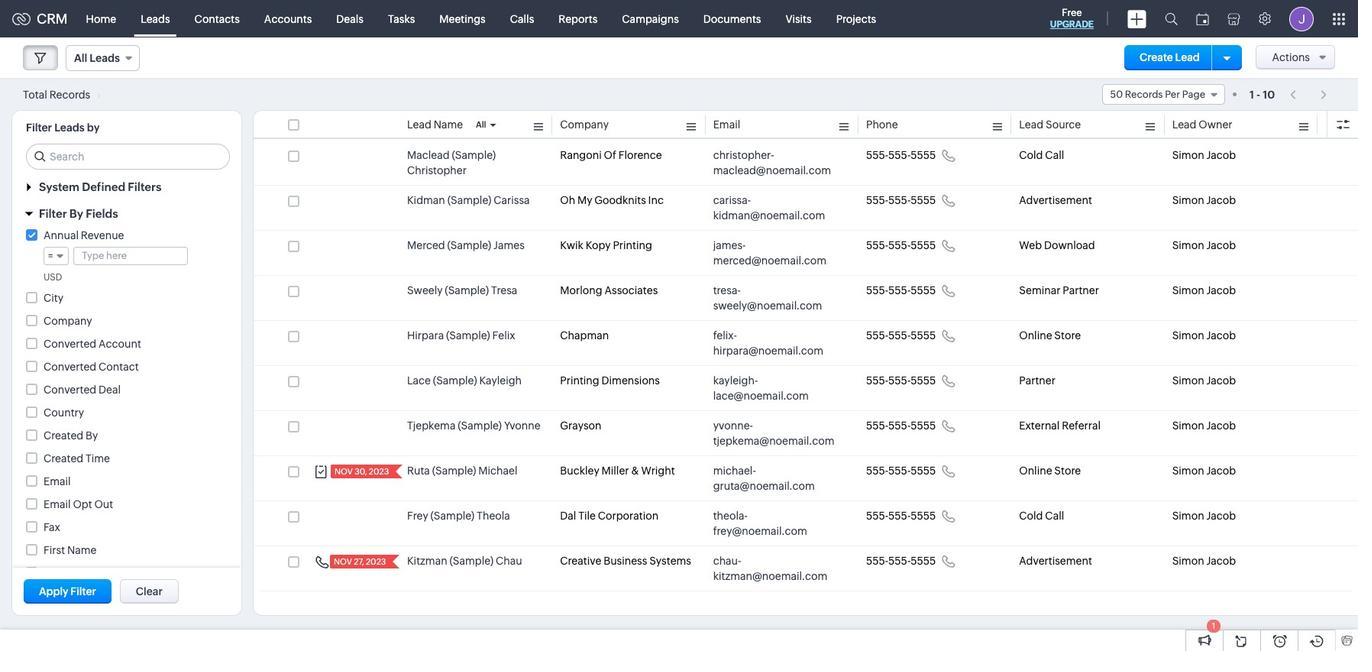 Task type: describe. For each thing, give the bounding box(es) containing it.
system
[[39, 180, 79, 193]]

tresa
[[491, 284, 518, 296]]

home link
[[74, 0, 128, 37]]

555-555-5555 for james- merced@noemail.com
[[867, 239, 936, 251]]

chapman
[[560, 329, 609, 342]]

total
[[23, 88, 47, 100]]

5555 for chau- kitzman@noemail.com
[[911, 555, 936, 567]]

1 - 10
[[1250, 88, 1275, 100]]

50
[[1111, 89, 1123, 100]]

simon jacob for kayleigh- lace@noemail.com
[[1173, 374, 1237, 387]]

leads for filter leads by
[[54, 121, 85, 134]]

projects
[[836, 13, 877, 25]]

converted account
[[44, 338, 141, 350]]

cold for christopher- maclead@noemail.com
[[1020, 149, 1043, 161]]

simon jacob for james- merced@noemail.com
[[1173, 239, 1237, 251]]

reports link
[[547, 0, 610, 37]]

visits link
[[774, 0, 824, 37]]

theola-
[[713, 510, 748, 522]]

All Leads field
[[66, 45, 140, 71]]

home
[[86, 13, 116, 25]]

jacob for christopher- maclead@noemail.com
[[1207, 149, 1237, 161]]

Search text field
[[27, 144, 229, 169]]

simon jacob for michael- gruta@noemail.com
[[1173, 465, 1237, 477]]

christopher-
[[713, 149, 775, 161]]

Type here text field
[[74, 248, 187, 264]]

time
[[86, 452, 110, 465]]

tasks
[[388, 13, 415, 25]]

filter for filter leads by
[[26, 121, 52, 134]]

simon jacob for tresa- sweely@noemail.com
[[1173, 284, 1237, 296]]

download
[[1045, 239, 1095, 251]]

apply
[[39, 585, 68, 598]]

tjepkema (sample) yvonne link
[[407, 418, 541, 433]]

campaigns
[[622, 13, 679, 25]]

records for 50
[[1125, 89, 1163, 100]]

annual
[[44, 229, 79, 241]]

frey@noemail.com
[[713, 525, 807, 537]]

oh
[[560, 194, 575, 206]]

lead for lead owner
[[1173, 118, 1197, 131]]

source
[[1046, 118, 1081, 131]]

kidman@noemail.com
[[713, 209, 826, 222]]

converted contact
[[44, 361, 139, 373]]

corporation
[[598, 510, 659, 522]]

cold for theola- frey@noemail.com
[[1020, 510, 1043, 522]]

kwik kopy printing
[[560, 239, 652, 251]]

nov 30, 2023
[[335, 467, 389, 476]]

simon for felix- hirpara@noemail.com
[[1173, 329, 1205, 342]]

5555 for tresa- sweely@noemail.com
[[911, 284, 936, 296]]

kidman
[[407, 194, 445, 206]]

lead for lead name
[[407, 118, 432, 131]]

out
[[94, 498, 113, 510]]

0 vertical spatial company
[[560, 118, 609, 131]]

call for theola- frey@noemail.com
[[1046, 510, 1065, 522]]

systems
[[650, 555, 692, 567]]

(sample) for tresa
[[445, 284, 489, 296]]

dal tile corporation
[[560, 510, 659, 522]]

simon jacob for christopher- maclead@noemail.com
[[1173, 149, 1237, 161]]

theola- frey@noemail.com
[[713, 510, 807, 537]]

5555 for theola- frey@noemail.com
[[911, 510, 936, 522]]

(sample) for yvonne
[[458, 420, 502, 432]]

jacob for kayleigh- lace@noemail.com
[[1207, 374, 1237, 387]]

(sample) for kayleigh
[[433, 374, 477, 387]]

simon jacob for felix- hirpara@noemail.com
[[1173, 329, 1237, 342]]

felix- hirpara@noemail.com link
[[713, 328, 836, 358]]

calendar image
[[1197, 13, 1210, 25]]

555-555-5555 for felix- hirpara@noemail.com
[[867, 329, 936, 342]]

profile image
[[1290, 6, 1314, 31]]

christopher- maclead@noemail.com
[[713, 149, 831, 177]]

system defined filters button
[[12, 173, 241, 200]]

converted for converted deal
[[44, 384, 96, 396]]

contact
[[99, 361, 139, 373]]

free upgrade
[[1051, 7, 1094, 30]]

simon jacob for carissa- kidman@noemail.com
[[1173, 194, 1237, 206]]

create menu image
[[1128, 10, 1147, 28]]

campaigns link
[[610, 0, 691, 37]]

filters
[[128, 180, 161, 193]]

carissa
[[494, 194, 530, 206]]

create menu element
[[1119, 0, 1156, 37]]

my
[[578, 194, 593, 206]]

actions
[[1273, 51, 1311, 63]]

(sample) for chau
[[450, 555, 494, 567]]

nov for ruta
[[335, 467, 353, 476]]

5555 for yvonne- tjepkema@noemail.com
[[911, 420, 936, 432]]

kitzman
[[407, 555, 447, 567]]

first name
[[44, 544, 97, 556]]

advertisement for chau- kitzman@noemail.com
[[1020, 555, 1093, 567]]

yvonne- tjepkema@noemail.com link
[[713, 418, 836, 449]]

by
[[87, 121, 100, 134]]

search element
[[1156, 0, 1187, 37]]

jacob for felix- hirpara@noemail.com
[[1207, 329, 1237, 342]]

5555 for james- merced@noemail.com
[[911, 239, 936, 251]]

logo image
[[12, 13, 31, 25]]

carissa- kidman@noemail.com link
[[713, 193, 836, 223]]

kayleigh- lace@noemail.com
[[713, 374, 809, 402]]

michael- gruta@noemail.com link
[[713, 463, 836, 494]]

555-555-5555 for michael- gruta@noemail.com
[[867, 465, 936, 477]]

accounts link
[[252, 0, 324, 37]]

kidman (sample) carissa
[[407, 194, 530, 206]]

frey
[[407, 510, 428, 522]]

crm
[[37, 11, 68, 27]]

simon for chau- kitzman@noemail.com
[[1173, 555, 1205, 567]]

1 vertical spatial email
[[44, 475, 71, 488]]

created for created by
[[44, 429, 83, 442]]

5555 for kayleigh- lace@noemail.com
[[911, 374, 936, 387]]

fax
[[44, 521, 60, 533]]

seminar
[[1020, 284, 1061, 296]]

accounts
[[264, 13, 312, 25]]

carissa- kidman@noemail.com
[[713, 194, 826, 222]]

all for all
[[476, 120, 486, 129]]

morlong
[[560, 284, 603, 296]]

felix
[[493, 329, 515, 342]]

(sample) for carissa
[[448, 194, 492, 206]]

(sample) for christopher
[[452, 149, 496, 161]]

revenue
[[81, 229, 124, 241]]

1 horizontal spatial printing
[[613, 239, 652, 251]]

chau-
[[713, 555, 742, 567]]

kayleigh- lace@noemail.com link
[[713, 373, 836, 403]]

calls
[[510, 13, 534, 25]]

0 vertical spatial email
[[713, 118, 741, 131]]

calls link
[[498, 0, 547, 37]]

ruta (sample) michael link
[[407, 463, 518, 478]]

ruta
[[407, 465, 430, 477]]

wright
[[641, 465, 675, 477]]

search image
[[1165, 12, 1178, 25]]

apply filter
[[39, 585, 96, 598]]

lead inside button
[[1176, 51, 1200, 63]]

50 Records Per Page field
[[1102, 84, 1226, 105]]

created time
[[44, 452, 110, 465]]

felix-
[[713, 329, 737, 342]]

simon for tresa- sweely@noemail.com
[[1173, 284, 1205, 296]]

jacob for yvonne- tjepkema@noemail.com
[[1207, 420, 1237, 432]]

of
[[604, 149, 617, 161]]

simon for james- merced@noemail.com
[[1173, 239, 1205, 251]]

kayleigh-
[[713, 374, 758, 387]]

jacob for tresa- sweely@noemail.com
[[1207, 284, 1237, 296]]

grayson
[[560, 420, 602, 432]]

kidman (sample) carissa link
[[407, 193, 530, 208]]

chau- kitzman@noemail.com link
[[713, 553, 836, 584]]

jacob for chau- kitzman@noemail.com
[[1207, 555, 1237, 567]]

filter for filter by fields
[[39, 207, 67, 220]]

meetings link
[[427, 0, 498, 37]]

felix- hirpara@noemail.com
[[713, 329, 824, 357]]

all for all leads
[[74, 52, 87, 64]]

documents
[[704, 13, 761, 25]]

0 horizontal spatial partner
[[1020, 374, 1056, 387]]

loading image
[[93, 93, 100, 98]]

associates
[[605, 284, 658, 296]]

store for michael- gruta@noemail.com
[[1055, 465, 1081, 477]]

555-555-5555 for christopher- maclead@noemail.com
[[867, 149, 936, 161]]

simon for christopher- maclead@noemail.com
[[1173, 149, 1205, 161]]

nov for kitzman
[[334, 557, 352, 566]]



Task type: vqa. For each thing, say whether or not it's contained in the screenshot.
the 'Felix'
yes



Task type: locate. For each thing, give the bounding box(es) containing it.
2 call from the top
[[1046, 510, 1065, 522]]

0 horizontal spatial by
[[69, 207, 83, 220]]

sweely
[[407, 284, 443, 296]]

5 simon jacob from the top
[[1173, 329, 1237, 342]]

industry
[[44, 567, 85, 579]]

8 jacob from the top
[[1207, 465, 1237, 477]]

all inside all leads field
[[74, 52, 87, 64]]

1 for 1
[[1213, 621, 1216, 630]]

filter up annual
[[39, 207, 67, 220]]

7 5555 from the top
[[911, 420, 936, 432]]

simon jacob for theola- frey@noemail.com
[[1173, 510, 1237, 522]]

2 created from the top
[[44, 452, 83, 465]]

1 vertical spatial name
[[67, 544, 97, 556]]

call for christopher- maclead@noemail.com
[[1046, 149, 1065, 161]]

(sample) for michael
[[432, 465, 476, 477]]

1 vertical spatial store
[[1055, 465, 1081, 477]]

2 online from the top
[[1020, 465, 1053, 477]]

1 jacob from the top
[[1207, 149, 1237, 161]]

leads inside all leads field
[[90, 52, 120, 64]]

3 simon jacob from the top
[[1173, 239, 1237, 251]]

1 cold call from the top
[[1020, 149, 1065, 161]]

(sample) right frey
[[431, 510, 475, 522]]

christopher
[[407, 164, 467, 177]]

2 cold call from the top
[[1020, 510, 1065, 522]]

1 vertical spatial cold call
[[1020, 510, 1065, 522]]

cold call for theola- frey@noemail.com
[[1020, 510, 1065, 522]]

4 simon from the top
[[1173, 284, 1205, 296]]

0 horizontal spatial name
[[67, 544, 97, 556]]

visits
[[786, 13, 812, 25]]

jacob for michael- gruta@noemail.com
[[1207, 465, 1237, 477]]

opt
[[73, 498, 92, 510]]

8 5555 from the top
[[911, 465, 936, 477]]

filter leads by
[[26, 121, 100, 134]]

(sample) for theola
[[431, 510, 475, 522]]

1 horizontal spatial company
[[560, 118, 609, 131]]

0 vertical spatial filter
[[26, 121, 52, 134]]

0 horizontal spatial leads
[[54, 121, 85, 134]]

simon for michael- gruta@noemail.com
[[1173, 465, 1205, 477]]

(sample) inside 'link'
[[458, 420, 502, 432]]

converted for converted contact
[[44, 361, 96, 373]]

1 online from the top
[[1020, 329, 1053, 342]]

555-
[[867, 149, 889, 161], [889, 149, 911, 161], [867, 194, 889, 206], [889, 194, 911, 206], [867, 239, 889, 251], [889, 239, 911, 251], [867, 284, 889, 296], [889, 284, 911, 296], [867, 329, 889, 342], [889, 329, 911, 342], [867, 374, 889, 387], [889, 374, 911, 387], [867, 420, 889, 432], [889, 420, 911, 432], [867, 465, 889, 477], [889, 465, 911, 477], [867, 510, 889, 522], [889, 510, 911, 522], [867, 555, 889, 567], [889, 555, 911, 567]]

filter down industry on the bottom left of the page
[[70, 585, 96, 598]]

5 jacob from the top
[[1207, 329, 1237, 342]]

(sample) down maclead (sample) christopher link
[[448, 194, 492, 206]]

oh my goodknits inc
[[560, 194, 664, 206]]

goodknits
[[595, 194, 646, 206]]

1 advertisement from the top
[[1020, 194, 1093, 206]]

records left loading icon
[[49, 88, 90, 100]]

0 vertical spatial printing
[[613, 239, 652, 251]]

2 online store from the top
[[1020, 465, 1081, 477]]

simon jacob for yvonne- tjepkema@noemail.com
[[1173, 420, 1237, 432]]

converted up converted deal
[[44, 361, 96, 373]]

company up rangoni
[[560, 118, 609, 131]]

name right first
[[67, 544, 97, 556]]

profile element
[[1281, 0, 1323, 37]]

3 converted from the top
[[44, 384, 96, 396]]

1 vertical spatial 1
[[1213, 621, 1216, 630]]

1 simon from the top
[[1173, 149, 1205, 161]]

2 vertical spatial leads
[[54, 121, 85, 134]]

external
[[1020, 420, 1060, 432]]

by inside dropdown button
[[69, 207, 83, 220]]

5555 for christopher- maclead@noemail.com
[[911, 149, 936, 161]]

2 5555 from the top
[[911, 194, 936, 206]]

3 jacob from the top
[[1207, 239, 1237, 251]]

simon for carissa- kidman@noemail.com
[[1173, 194, 1205, 206]]

lead name
[[407, 118, 463, 131]]

leads
[[141, 13, 170, 25], [90, 52, 120, 64], [54, 121, 85, 134]]

10 simon from the top
[[1173, 555, 1205, 567]]

nov left 27,
[[334, 557, 352, 566]]

2 simon from the top
[[1173, 194, 1205, 206]]

1 horizontal spatial leads
[[90, 52, 120, 64]]

cold call for christopher- maclead@noemail.com
[[1020, 149, 1065, 161]]

printing dimensions
[[560, 374, 660, 387]]

nov
[[335, 467, 353, 476], [334, 557, 352, 566]]

lead left owner
[[1173, 118, 1197, 131]]

1 simon jacob from the top
[[1173, 149, 1237, 161]]

online store down the external referral
[[1020, 465, 1081, 477]]

(sample) left james
[[447, 239, 492, 251]]

1 vertical spatial all
[[476, 120, 486, 129]]

0 horizontal spatial company
[[44, 315, 92, 327]]

1 online store from the top
[[1020, 329, 1081, 342]]

row group
[[254, 141, 1359, 591]]

created down created by
[[44, 452, 83, 465]]

5 555-555-5555 from the top
[[867, 329, 936, 342]]

8 555-555-5555 from the top
[[867, 465, 936, 477]]

10 555-555-5555 from the top
[[867, 555, 936, 567]]

1 vertical spatial leads
[[90, 52, 120, 64]]

filter inside dropdown button
[[39, 207, 67, 220]]

tjepkema (sample) yvonne
[[407, 420, 541, 432]]

(sample) left tresa
[[445, 284, 489, 296]]

jacob for theola- frey@noemail.com
[[1207, 510, 1237, 522]]

1 vertical spatial call
[[1046, 510, 1065, 522]]

filter
[[26, 121, 52, 134], [39, 207, 67, 220], [70, 585, 96, 598]]

lead left "source"
[[1020, 118, 1044, 131]]

1 created from the top
[[44, 429, 83, 442]]

2 cold from the top
[[1020, 510, 1043, 522]]

buckley
[[560, 465, 600, 477]]

online store
[[1020, 329, 1081, 342], [1020, 465, 1081, 477]]

1 horizontal spatial by
[[86, 429, 98, 442]]

created down country
[[44, 429, 83, 442]]

maclead (sample) christopher link
[[407, 147, 545, 178]]

ruta (sample) michael
[[407, 465, 518, 477]]

clear
[[136, 585, 163, 598]]

documents link
[[691, 0, 774, 37]]

0 horizontal spatial all
[[74, 52, 87, 64]]

6 555-555-5555 from the top
[[867, 374, 936, 387]]

4 555-555-5555 from the top
[[867, 284, 936, 296]]

all up total records
[[74, 52, 87, 64]]

online store down seminar partner
[[1020, 329, 1081, 342]]

simon jacob for chau- kitzman@noemail.com
[[1173, 555, 1237, 567]]

created
[[44, 429, 83, 442], [44, 452, 83, 465]]

records right 50
[[1125, 89, 1163, 100]]

first
[[44, 544, 65, 556]]

filter down total
[[26, 121, 52, 134]]

printing right "kopy"
[[613, 239, 652, 251]]

lead up maclead
[[407, 118, 432, 131]]

1 converted from the top
[[44, 338, 96, 350]]

gruta@noemail.com
[[713, 480, 815, 492]]

1 555-555-5555 from the top
[[867, 149, 936, 161]]

create
[[1140, 51, 1174, 63]]

email up christopher-
[[713, 118, 741, 131]]

7 simon from the top
[[1173, 420, 1205, 432]]

email up fax
[[44, 498, 71, 510]]

simon for yvonne- tjepkema@noemail.com
[[1173, 420, 1205, 432]]

partner right seminar
[[1063, 284, 1100, 296]]

4 simon jacob from the top
[[1173, 284, 1237, 296]]

555-555-5555 for chau- kitzman@noemail.com
[[867, 555, 936, 567]]

theola
[[477, 510, 510, 522]]

1 cold from the top
[[1020, 149, 1043, 161]]

1 vertical spatial partner
[[1020, 374, 1056, 387]]

online
[[1020, 329, 1053, 342], [1020, 465, 1053, 477]]

hirpara (sample) felix link
[[407, 328, 515, 343]]

nov left 30, at the bottom left of page
[[335, 467, 353, 476]]

converted up country
[[44, 384, 96, 396]]

0 vertical spatial 1
[[1250, 88, 1255, 100]]

0 vertical spatial cold
[[1020, 149, 1043, 161]]

1 vertical spatial advertisement
[[1020, 555, 1093, 567]]

1 vertical spatial printing
[[560, 374, 600, 387]]

0 vertical spatial partner
[[1063, 284, 1100, 296]]

6 jacob from the top
[[1207, 374, 1237, 387]]

2023 for ruta (sample) michael
[[369, 467, 389, 476]]

online down seminar
[[1020, 329, 1053, 342]]

(sample) right lace
[[433, 374, 477, 387]]

(sample) inside maclead (sample) christopher
[[452, 149, 496, 161]]

store down seminar partner
[[1055, 329, 1081, 342]]

1 for 1 - 10
[[1250, 88, 1255, 100]]

9 jacob from the top
[[1207, 510, 1237, 522]]

michael
[[479, 465, 518, 477]]

converted for converted account
[[44, 338, 96, 350]]

all up maclead (sample) christopher link
[[476, 120, 486, 129]]

0 vertical spatial call
[[1046, 149, 1065, 161]]

online for felix- hirpara@noemail.com
[[1020, 329, 1053, 342]]

7 simon jacob from the top
[[1173, 420, 1237, 432]]

navigation
[[1283, 83, 1336, 105]]

partner
[[1063, 284, 1100, 296], [1020, 374, 1056, 387]]

7 jacob from the top
[[1207, 420, 1237, 432]]

10 5555 from the top
[[911, 555, 936, 567]]

tasks link
[[376, 0, 427, 37]]

8 simon jacob from the top
[[1173, 465, 1237, 477]]

(sample) for felix
[[446, 329, 490, 342]]

filter inside button
[[70, 585, 96, 598]]

simon for kayleigh- lace@noemail.com
[[1173, 374, 1205, 387]]

records for total
[[49, 88, 90, 100]]

advertisement for carissa- kidman@noemail.com
[[1020, 194, 1093, 206]]

1 vertical spatial by
[[86, 429, 98, 442]]

created by
[[44, 429, 98, 442]]

florence
[[619, 149, 662, 161]]

(sample) up "christopher"
[[452, 149, 496, 161]]

(sample) left chau
[[450, 555, 494, 567]]

email down created time
[[44, 475, 71, 488]]

0 vertical spatial store
[[1055, 329, 1081, 342]]

5555 for felix- hirpara@noemail.com
[[911, 329, 936, 342]]

merced@noemail.com
[[713, 254, 827, 267]]

store down the external referral
[[1055, 465, 1081, 477]]

james
[[494, 239, 525, 251]]

2 converted from the top
[[44, 361, 96, 373]]

leads left by
[[54, 121, 85, 134]]

filter by fields button
[[12, 200, 241, 227]]

by up annual revenue
[[69, 207, 83, 220]]

2023 for kitzman (sample) chau
[[366, 557, 386, 566]]

tresa- sweely@noemail.com link
[[713, 283, 836, 313]]

by for filter
[[69, 207, 83, 220]]

555-555-5555 for tresa- sweely@noemail.com
[[867, 284, 936, 296]]

1 horizontal spatial partner
[[1063, 284, 1100, 296]]

0 horizontal spatial printing
[[560, 374, 600, 387]]

yvonne-
[[713, 420, 753, 432]]

row group containing maclead (sample) christopher
[[254, 141, 1359, 591]]

hirpara
[[407, 329, 444, 342]]

simon for theola- frey@noemail.com
[[1173, 510, 1205, 522]]

lead for lead source
[[1020, 118, 1044, 131]]

4 5555 from the top
[[911, 284, 936, 296]]

0 horizontal spatial records
[[49, 88, 90, 100]]

5 5555 from the top
[[911, 329, 936, 342]]

yvonne
[[504, 420, 541, 432]]

leads inside leads "link"
[[141, 13, 170, 25]]

cold call
[[1020, 149, 1065, 161], [1020, 510, 1065, 522]]

2023 right 27,
[[366, 557, 386, 566]]

name for lead name
[[434, 118, 463, 131]]

leads right home link
[[141, 13, 170, 25]]

3 555-555-5555 from the top
[[867, 239, 936, 251]]

leads link
[[128, 0, 182, 37]]

(sample) right ruta
[[432, 465, 476, 477]]

2 horizontal spatial leads
[[141, 13, 170, 25]]

leads up loading icon
[[90, 52, 120, 64]]

1 store from the top
[[1055, 329, 1081, 342]]

0 vertical spatial leads
[[141, 13, 170, 25]]

555-555-5555 for yvonne- tjepkema@noemail.com
[[867, 420, 936, 432]]

0 vertical spatial online store
[[1020, 329, 1081, 342]]

(sample) left felix
[[446, 329, 490, 342]]

partner up external
[[1020, 374, 1056, 387]]

0 vertical spatial 2023
[[369, 467, 389, 476]]

converted
[[44, 338, 96, 350], [44, 361, 96, 373], [44, 384, 96, 396]]

nov 30, 2023 link
[[331, 465, 391, 478]]

2 store from the top
[[1055, 465, 1081, 477]]

9 simon from the top
[[1173, 510, 1205, 522]]

2 simon jacob from the top
[[1173, 194, 1237, 206]]

converted up converted contact
[[44, 338, 96, 350]]

store for felix- hirpara@noemail.com
[[1055, 329, 1081, 342]]

jacob for carissa- kidman@noemail.com
[[1207, 194, 1237, 206]]

lace@noemail.com
[[713, 390, 809, 402]]

4 jacob from the top
[[1207, 284, 1237, 296]]

7 555-555-5555 from the top
[[867, 420, 936, 432]]

3 5555 from the top
[[911, 239, 936, 251]]

(sample) left yvonne
[[458, 420, 502, 432]]

james- merced@noemail.com
[[713, 239, 827, 267]]

inc
[[648, 194, 664, 206]]

3 simon from the top
[[1173, 239, 1205, 251]]

michael-
[[713, 465, 756, 477]]

10 jacob from the top
[[1207, 555, 1237, 567]]

0 vertical spatial cold call
[[1020, 149, 1065, 161]]

9 simon jacob from the top
[[1173, 510, 1237, 522]]

(sample) for james
[[447, 239, 492, 251]]

10
[[1263, 88, 1275, 100]]

merced
[[407, 239, 445, 251]]

frey (sample) theola
[[407, 510, 510, 522]]

merced (sample) james link
[[407, 238, 525, 253]]

0 horizontal spatial 1
[[1213, 621, 1216, 630]]

dal
[[560, 510, 576, 522]]

company down city
[[44, 315, 92, 327]]

0 vertical spatial converted
[[44, 338, 96, 350]]

rangoni of florence
[[560, 149, 662, 161]]

9 555-555-5555 from the top
[[867, 510, 936, 522]]

lead right create
[[1176, 51, 1200, 63]]

advertisement
[[1020, 194, 1093, 206], [1020, 555, 1093, 567]]

chau
[[496, 555, 522, 567]]

printing up grayson
[[560, 374, 600, 387]]

by up time
[[86, 429, 98, 442]]

1 vertical spatial created
[[44, 452, 83, 465]]

defined
[[82, 180, 125, 193]]

james- merced@noemail.com link
[[713, 238, 836, 268]]

6 simon from the top
[[1173, 374, 1205, 387]]

2 jacob from the top
[[1207, 194, 1237, 206]]

rangoni
[[560, 149, 602, 161]]

1 vertical spatial online
[[1020, 465, 1053, 477]]

2 vertical spatial email
[[44, 498, 71, 510]]

5555 for carissa- kidman@noemail.com
[[911, 194, 936, 206]]

5555 for michael- gruta@noemail.com
[[911, 465, 936, 477]]

city
[[44, 292, 63, 304]]

leads for all leads
[[90, 52, 120, 64]]

per
[[1165, 89, 1181, 100]]

tjepkema
[[407, 420, 456, 432]]

1 horizontal spatial all
[[476, 120, 486, 129]]

deals
[[336, 13, 364, 25]]

555-555-5555 for carissa- kidman@noemail.com
[[867, 194, 936, 206]]

name for first name
[[67, 544, 97, 556]]

0 vertical spatial created
[[44, 429, 83, 442]]

1 vertical spatial 2023
[[366, 557, 386, 566]]

9 5555 from the top
[[911, 510, 936, 522]]

1 vertical spatial company
[[44, 315, 92, 327]]

1 vertical spatial cold
[[1020, 510, 1043, 522]]

online for michael- gruta@noemail.com
[[1020, 465, 1053, 477]]

1 horizontal spatial 1
[[1250, 88, 1255, 100]]

1 vertical spatial online store
[[1020, 465, 1081, 477]]

2023 right 30, at the bottom left of page
[[369, 467, 389, 476]]

all leads
[[74, 52, 120, 64]]

deal
[[99, 384, 121, 396]]

created for created time
[[44, 452, 83, 465]]

name up maclead
[[434, 118, 463, 131]]

jacob for james- merced@noemail.com
[[1207, 239, 1237, 251]]

projects link
[[824, 0, 889, 37]]

creative
[[560, 555, 602, 567]]

web
[[1020, 239, 1042, 251]]

all
[[74, 52, 87, 64], [476, 120, 486, 129]]

buckley miller & wright
[[560, 465, 675, 477]]

0 vertical spatial online
[[1020, 329, 1053, 342]]

= field
[[44, 247, 69, 265]]

0 vertical spatial name
[[434, 118, 463, 131]]

0 vertical spatial by
[[69, 207, 83, 220]]

records inside 50 records per page field
[[1125, 89, 1163, 100]]

by
[[69, 207, 83, 220], [86, 429, 98, 442]]

1 horizontal spatial name
[[434, 118, 463, 131]]

2 555-555-5555 from the top
[[867, 194, 936, 206]]

6 simon jacob from the top
[[1173, 374, 1237, 387]]

1 call from the top
[[1046, 149, 1065, 161]]

1 vertical spatial nov
[[334, 557, 352, 566]]

by for created
[[86, 429, 98, 442]]

online down external
[[1020, 465, 1053, 477]]

online store for felix- hirpara@noemail.com
[[1020, 329, 1081, 342]]

jacob
[[1207, 149, 1237, 161], [1207, 194, 1237, 206], [1207, 239, 1237, 251], [1207, 284, 1237, 296], [1207, 329, 1237, 342], [1207, 374, 1237, 387], [1207, 420, 1237, 432], [1207, 465, 1237, 477], [1207, 510, 1237, 522], [1207, 555, 1237, 567]]

1 horizontal spatial records
[[1125, 89, 1163, 100]]

6 5555 from the top
[[911, 374, 936, 387]]

5 simon from the top
[[1173, 329, 1205, 342]]

555-555-5555 for kayleigh- lace@noemail.com
[[867, 374, 936, 387]]

1 5555 from the top
[[911, 149, 936, 161]]

10 simon jacob from the top
[[1173, 555, 1237, 567]]

upgrade
[[1051, 19, 1094, 30]]

2 advertisement from the top
[[1020, 555, 1093, 567]]

lace
[[407, 374, 431, 387]]

0 vertical spatial all
[[74, 52, 87, 64]]

2 vertical spatial filter
[[70, 585, 96, 598]]

0 vertical spatial nov
[[335, 467, 353, 476]]

christopher- maclead@noemail.com link
[[713, 147, 836, 178]]

8 simon from the top
[[1173, 465, 1205, 477]]

1 vertical spatial filter
[[39, 207, 67, 220]]

annual revenue
[[44, 229, 124, 241]]

555-555-5555 for theola- frey@noemail.com
[[867, 510, 936, 522]]

0 vertical spatial advertisement
[[1020, 194, 1093, 206]]

1 vertical spatial converted
[[44, 361, 96, 373]]

apply filter button
[[24, 579, 111, 604]]

2 vertical spatial converted
[[44, 384, 96, 396]]

online store for michael- gruta@noemail.com
[[1020, 465, 1081, 477]]



